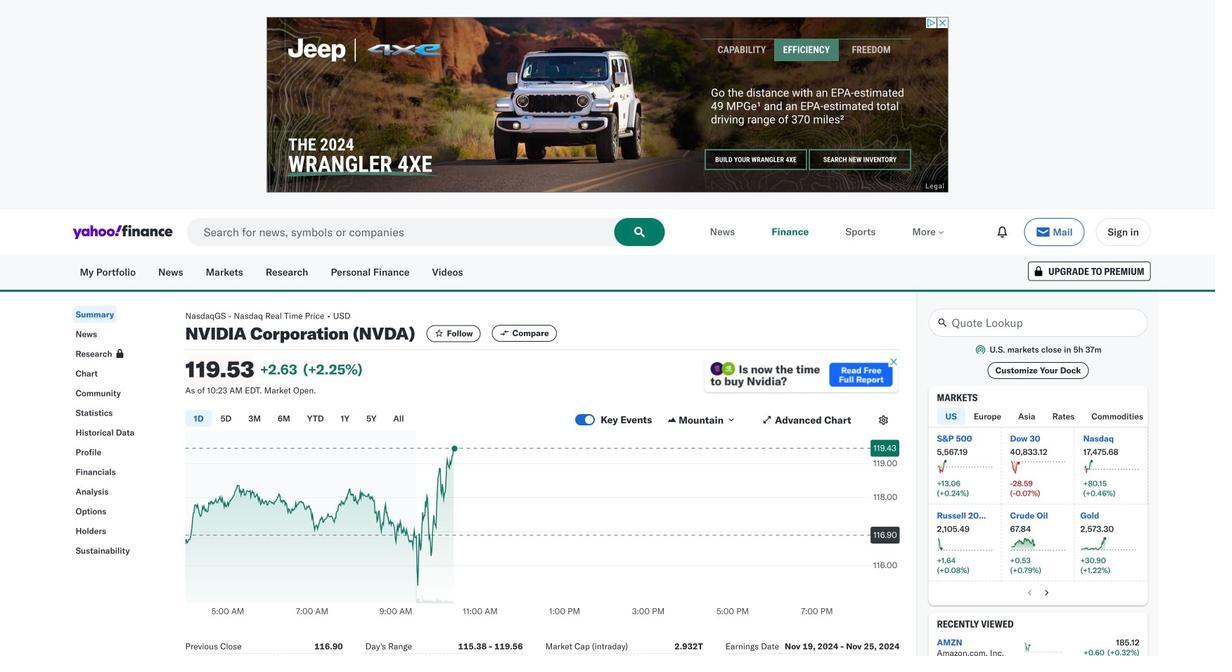 Task type: vqa. For each thing, say whether or not it's contained in the screenshot.
first 11:54 from the bottom of the page
no



Task type: locate. For each thing, give the bounding box(es) containing it.
tab list
[[185, 408, 576, 431], [937, 408, 1215, 427]]

amzn chart element
[[1024, 642, 1065, 654]]

Search for news, symbols or companies text field
[[187, 218, 665, 246]]

0 horizontal spatial tab list
[[185, 408, 576, 431]]

1 vertical spatial advertisement element
[[703, 356, 900, 395]]

None search field
[[929, 309, 1148, 337]]

None search field
[[187, 218, 665, 246]]

1 tab list from the left
[[185, 408, 576, 431]]

None checkbox
[[576, 414, 595, 426]]

advertisement element
[[267, 17, 949, 193], [703, 356, 900, 395]]

toolbar
[[991, 218, 1151, 246]]

1 horizontal spatial tab list
[[937, 408, 1215, 427]]



Task type: describe. For each thing, give the bounding box(es) containing it.
nvda navigation menubar menu bar
[[56, 303, 168, 559]]

Quote Lookup text field
[[929, 309, 1148, 337]]

2 tab list from the left
[[937, 408, 1215, 427]]

prev image
[[1024, 587, 1036, 599]]

0 vertical spatial advertisement element
[[267, 17, 949, 193]]

search image
[[634, 226, 645, 238]]



